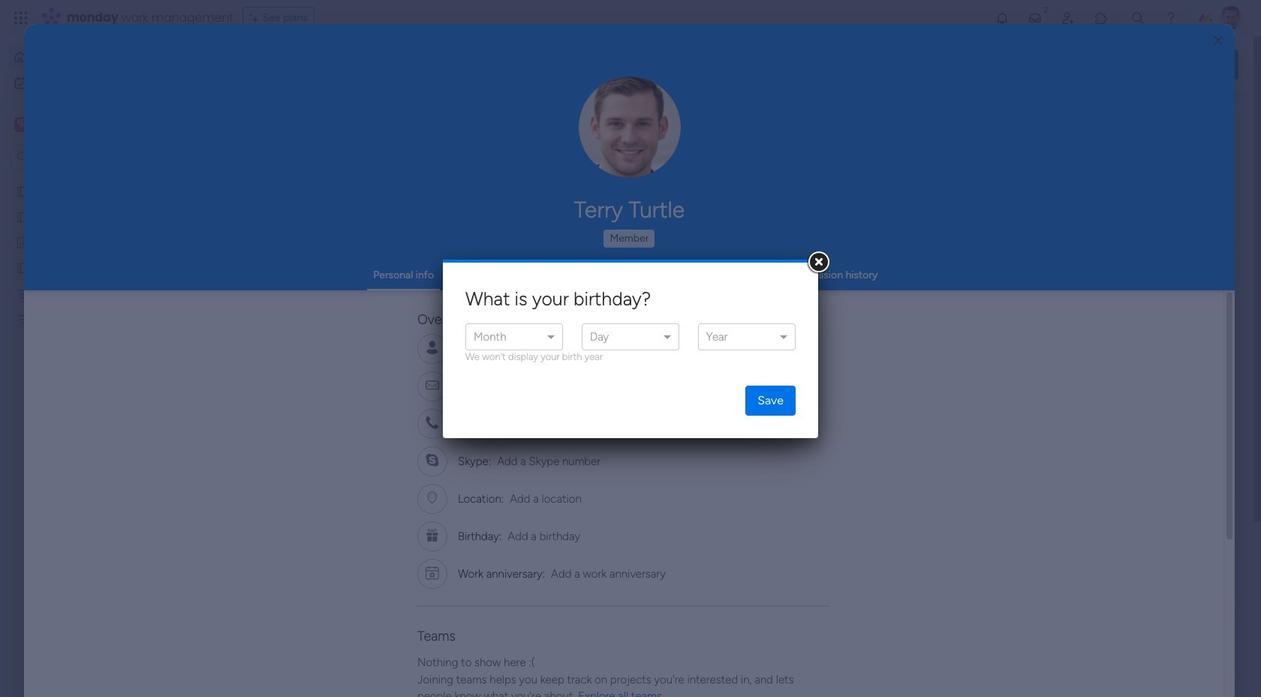 Task type: describe. For each thing, give the bounding box(es) containing it.
copied! image
[[558, 343, 569, 354]]

notifications image
[[995, 11, 1010, 26]]

monday marketplace image
[[1094, 11, 1109, 26]]

public dashboard image
[[16, 235, 30, 249]]

getting started element
[[1014, 547, 1239, 607]]

invite members image
[[1061, 11, 1076, 26]]

see plans image
[[249, 10, 263, 26]]

quick search results list box
[[232, 140, 978, 523]]

close image
[[1214, 35, 1223, 46]]

1 workspace image from the left
[[14, 116, 29, 133]]



Task type: locate. For each thing, give the bounding box(es) containing it.
help image
[[1164, 11, 1179, 26]]

select product image
[[14, 11, 29, 26]]

list box
[[0, 175, 192, 534]]

2 component image from the left
[[496, 298, 510, 311]]

update feed image
[[1028, 11, 1043, 26]]

2 image
[[1039, 1, 1053, 18]]

dapulse x slim image
[[1217, 109, 1235, 127]]

1 horizontal spatial add to favorites image
[[937, 274, 952, 290]]

terry turtle image
[[1220, 6, 1244, 30]]

add to favorites image
[[937, 274, 952, 290], [445, 458, 460, 474]]

0 horizontal spatial add to favorites image
[[445, 458, 460, 474]]

public board image
[[16, 210, 30, 224], [16, 261, 30, 275], [251, 274, 267, 291], [496, 274, 513, 291]]

component image
[[251, 298, 264, 311], [496, 298, 510, 311]]

1 component image from the left
[[251, 298, 264, 311]]

1 horizontal spatial component image
[[496, 298, 510, 311]]

option
[[0, 178, 192, 181]]

help center element
[[1014, 619, 1239, 680]]

1 vertical spatial add to favorites image
[[445, 458, 460, 474]]

2 workspace image from the left
[[17, 116, 27, 133]]

0 horizontal spatial component image
[[251, 298, 264, 311]]

templates image image
[[1027, 302, 1226, 406]]

workspace image
[[14, 116, 29, 133], [17, 116, 27, 133]]

0 vertical spatial add to favorites image
[[937, 274, 952, 290]]

public board image
[[16, 184, 30, 198]]

search everything image
[[1131, 11, 1146, 26]]



Task type: vqa. For each thing, say whether or not it's contained in the screenshot.
component image
yes



